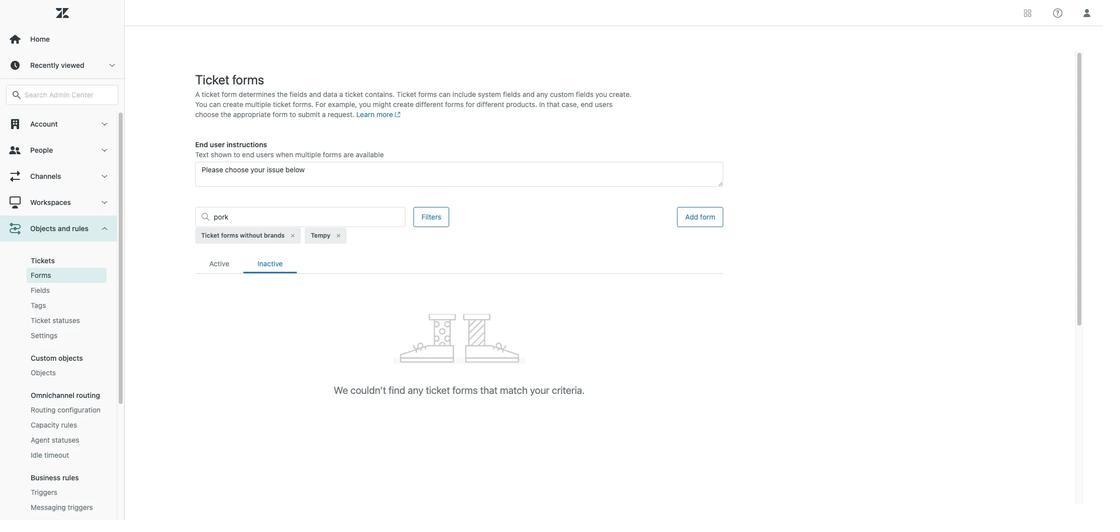 Task type: vqa. For each thing, say whether or not it's contained in the screenshot.
the 'People' icon
no



Task type: locate. For each thing, give the bounding box(es) containing it.
tags link
[[27, 298, 107, 313]]

fields element
[[31, 286, 50, 296]]

messaging triggers element
[[31, 503, 93, 513]]

help image
[[1053, 8, 1063, 17]]

idle timeout element
[[31, 451, 69, 461]]

statuses down tags link
[[52, 316, 80, 325]]

1 vertical spatial objects
[[31, 369, 56, 377]]

statuses
[[52, 316, 80, 325], [52, 436, 79, 445]]

0 vertical spatial rules
[[72, 224, 89, 233]]

statuses down capacity rules link
[[52, 436, 79, 445]]

channels
[[30, 172, 61, 181]]

home
[[30, 35, 50, 43]]

idle timeout link
[[27, 448, 107, 463]]

rules up triggers link
[[62, 474, 79, 482]]

user menu image
[[1081, 6, 1094, 19]]

rules down routing configuration link
[[61, 421, 77, 430]]

agent
[[31, 436, 50, 445]]

business rules
[[31, 474, 79, 482]]

agent statuses link
[[27, 433, 107, 448]]

timeout
[[44, 451, 69, 460]]

channels button
[[0, 164, 117, 190]]

objects
[[58, 354, 83, 363]]

capacity
[[31, 421, 59, 430]]

automations element
[[31, 518, 71, 521]]

tags element
[[31, 301, 46, 311]]

objects link
[[27, 366, 107, 381]]

settings link
[[27, 329, 107, 344]]

objects
[[30, 224, 56, 233], [31, 369, 56, 377]]

settings
[[31, 332, 58, 340]]

2 vertical spatial rules
[[62, 474, 79, 482]]

account
[[30, 120, 58, 128]]

messaging
[[31, 504, 66, 512]]

objects left and on the top of page
[[30, 224, 56, 233]]

rules
[[72, 224, 89, 233], [61, 421, 77, 430], [62, 474, 79, 482]]

account button
[[0, 111, 117, 137]]

objects and rules group
[[0, 242, 117, 521]]

0 vertical spatial statuses
[[52, 316, 80, 325]]

tree item
[[0, 216, 117, 521]]

agent statuses element
[[31, 436, 79, 446]]

None search field
[[1, 85, 123, 105]]

idle
[[31, 451, 42, 460]]

forms
[[31, 271, 51, 280]]

routing configuration element
[[31, 405, 101, 416]]

rules right and on the top of page
[[72, 224, 89, 233]]

tree inside the primary element
[[0, 111, 124, 521]]

objects down custom
[[31, 369, 56, 377]]

objects inside objects and rules group
[[31, 369, 56, 377]]

1 vertical spatial statuses
[[52, 436, 79, 445]]

forms element
[[31, 271, 51, 281]]

forms link
[[27, 268, 107, 283]]

omnichannel routing element
[[31, 391, 100, 400]]

capacity rules
[[31, 421, 77, 430]]

rules for capacity rules
[[61, 421, 77, 430]]

business
[[31, 474, 61, 482]]

tree
[[0, 111, 124, 521]]

custom objects element
[[31, 354, 83, 363]]

1 vertical spatial rules
[[61, 421, 77, 430]]

fields link
[[27, 283, 107, 298]]

fields
[[31, 286, 50, 295]]

tree containing account
[[0, 111, 124, 521]]

objects inside objects and rules dropdown button
[[30, 224, 56, 233]]

tree item containing objects and rules
[[0, 216, 117, 521]]

zendesk products image
[[1024, 9, 1031, 16]]

statuses for ticket statuses
[[52, 316, 80, 325]]

0 vertical spatial objects
[[30, 224, 56, 233]]

omnichannel
[[31, 391, 74, 400]]



Task type: describe. For each thing, give the bounding box(es) containing it.
rules for business rules
[[62, 474, 79, 482]]

rules inside dropdown button
[[72, 224, 89, 233]]

messaging triggers link
[[27, 501, 107, 516]]

none search field inside the primary element
[[1, 85, 123, 105]]

ticket statuses link
[[27, 313, 107, 329]]

routing configuration
[[31, 406, 101, 415]]

viewed
[[61, 61, 84, 69]]

custom
[[31, 354, 57, 363]]

routing configuration link
[[27, 403, 107, 418]]

capacity rules element
[[31, 421, 77, 431]]

tickets element
[[31, 257, 55, 265]]

tree item inside tree
[[0, 216, 117, 521]]

idle timeout
[[31, 451, 69, 460]]

recently viewed button
[[0, 52, 124, 78]]

triggers link
[[27, 485, 107, 501]]

objects for objects and rules
[[30, 224, 56, 233]]

statuses for agent statuses
[[52, 436, 79, 445]]

objects and rules
[[30, 224, 89, 233]]

routing
[[31, 406, 56, 415]]

omnichannel routing
[[31, 391, 100, 400]]

ticket statuses
[[31, 316, 80, 325]]

ticket statuses element
[[31, 316, 80, 326]]

primary element
[[0, 0, 125, 521]]

tickets
[[31, 257, 55, 265]]

recently
[[30, 61, 59, 69]]

routing
[[76, 391, 100, 400]]

recently viewed
[[30, 61, 84, 69]]

configuration
[[58, 406, 101, 415]]

custom objects
[[31, 354, 83, 363]]

workspaces
[[30, 198, 71, 207]]

objects for objects
[[31, 369, 56, 377]]

Search Admin Center field
[[25, 91, 112, 100]]

triggers element
[[31, 488, 57, 498]]

people
[[30, 146, 53, 154]]

messaging triggers
[[31, 504, 93, 512]]

settings element
[[31, 331, 58, 341]]

and
[[58, 224, 70, 233]]

home button
[[0, 26, 124, 52]]

objects and rules button
[[0, 216, 117, 242]]

business rules element
[[31, 474, 79, 482]]

ticket
[[31, 316, 51, 325]]

capacity rules link
[[27, 418, 107, 433]]

agent statuses
[[31, 436, 79, 445]]

tags
[[31, 301, 46, 310]]

triggers
[[68, 504, 93, 512]]

objects element
[[31, 368, 56, 378]]

triggers
[[31, 489, 57, 497]]

people button
[[0, 137, 117, 164]]

workspaces button
[[0, 190, 117, 216]]



